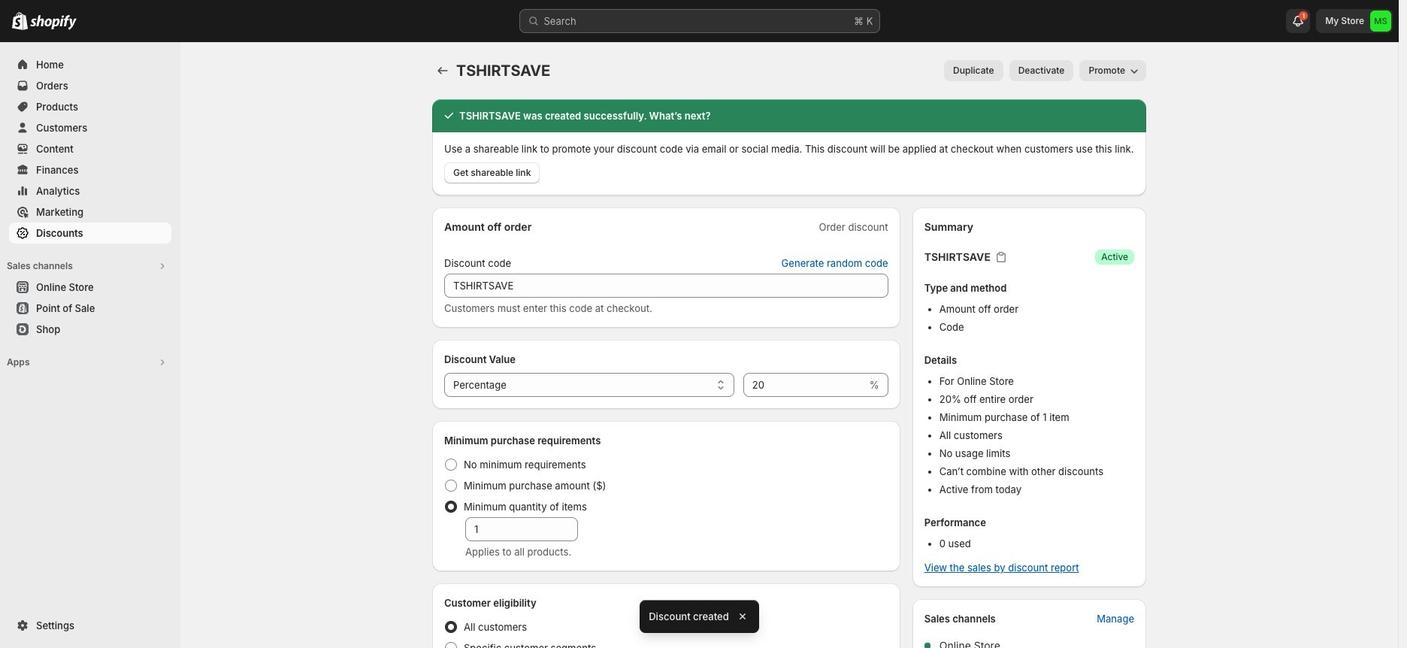 Task type: vqa. For each thing, say whether or not it's contained in the screenshot.
My Store icon
yes



Task type: locate. For each thing, give the bounding box(es) containing it.
shopify image
[[12, 12, 28, 30], [30, 15, 77, 30]]

1 horizontal spatial shopify image
[[30, 15, 77, 30]]

None text field
[[444, 274, 888, 298], [743, 373, 867, 397], [465, 517, 578, 541], [444, 274, 888, 298], [743, 373, 867, 397], [465, 517, 578, 541]]



Task type: describe. For each thing, give the bounding box(es) containing it.
my store image
[[1371, 11, 1392, 32]]

0 horizontal spatial shopify image
[[12, 12, 28, 30]]



